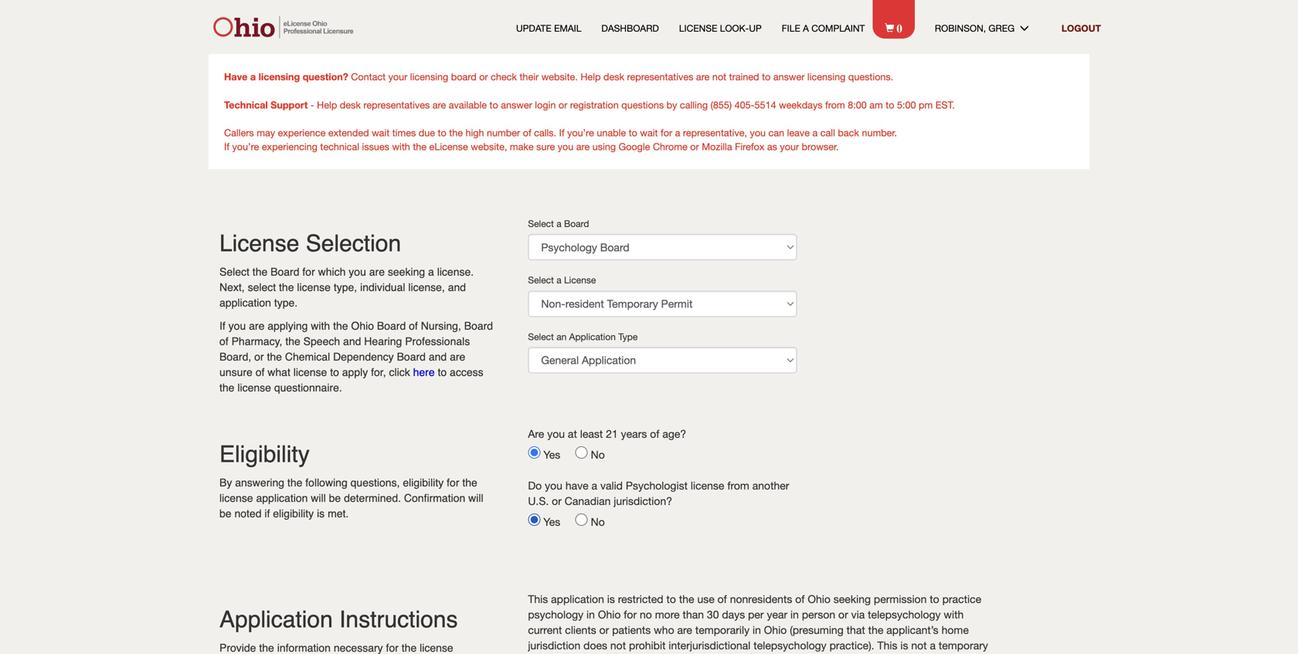 Task type: describe. For each thing, give the bounding box(es) containing it.
and inside select the board for which you are seeking a license. next, select the license type, individual license, and application type.
[[448, 281, 466, 294]]

temporarily
[[696, 624, 750, 637]]

or inside if you are applying with the ohio board of nursing, board of pharmacy, the speech and hearing professionals board, or the chemical dependency board and are unsure of what license to apply for, click
[[254, 351, 264, 363]]

license look-up
[[679, 23, 762, 34]]

0 horizontal spatial eligibility
[[273, 508, 314, 520]]

do
[[528, 480, 542, 492]]

eligibility
[[220, 441, 310, 468]]

to inside have a licensing question? contact your licensing board or check their website. help desk representatives are not trained to answer licensing questions.
[[762, 71, 771, 82]]

of left nursing,
[[409, 320, 418, 332]]

call
[[821, 127, 836, 138]]

help inside technical support - help desk representatives are available to answer login or registration questions by calling (855) 405-5514 weekdays from 8:00 am to 5:00 pm est.
[[317, 99, 337, 111]]

restricted
[[618, 593, 664, 606]]

individual
[[360, 281, 405, 294]]

2 vertical spatial license
[[564, 275, 596, 286]]

file a complaint link
[[782, 22, 865, 35]]

by
[[667, 99, 678, 111]]

1 will from the left
[[311, 492, 326, 505]]

0 horizontal spatial and
[[343, 336, 361, 348]]

access
[[450, 366, 484, 379]]

update email
[[516, 23, 582, 34]]

permission
[[874, 593, 927, 606]]

2 will from the left
[[469, 492, 484, 505]]

experience
[[278, 127, 326, 138]]

click
[[389, 366, 410, 379]]

the up than
[[679, 593, 695, 606]]

ohio inside if you are applying with the ohio board of nursing, board of pharmacy, the speech and hearing professionals board, or the chemical dependency board and are unsure of what license to apply for, click
[[351, 320, 374, 332]]

0
[[897, 20, 903, 34]]

professionals
[[405, 336, 470, 348]]

file
[[782, 23, 801, 34]]

0 vertical spatial eligibility
[[403, 477, 444, 489]]

following
[[306, 477, 348, 489]]

questions
[[622, 99, 664, 111]]

-
[[311, 99, 314, 111]]

board up hearing on the left bottom of the page
[[377, 320, 406, 332]]

determined.
[[344, 492, 401, 505]]

5:00
[[897, 99, 916, 111]]

a down select a board
[[557, 275, 562, 286]]

of left what
[[256, 366, 265, 379]]

support
[[271, 99, 308, 111]]

due
[[419, 127, 435, 138]]

update email link
[[516, 22, 582, 35]]

who
[[654, 624, 675, 637]]

board inside select the board for which you are seeking a license. next, select the license type, individual license, and application type.
[[271, 266, 300, 278]]

are up access
[[450, 351, 466, 363]]

2 wait from the left
[[640, 127, 658, 138]]

you right sure
[[558, 141, 574, 152]]

weekdays
[[779, 99, 823, 111]]

license inside do you have a valid psychologist license from another u.s. or canadian jurisdiction?
[[691, 480, 725, 492]]

are inside have a licensing question? contact your licensing board or check their website. help desk representatives are not trained to answer licensing questions.
[[696, 71, 710, 82]]

questions.
[[849, 71, 894, 82]]

practice
[[943, 593, 982, 606]]

apply
[[342, 366, 368, 379]]

yes for at
[[544, 449, 573, 462]]

select a license
[[528, 275, 596, 286]]

no for least
[[591, 449, 605, 462]]

21
[[606, 428, 618, 441]]

Yes radio
[[528, 447, 541, 459]]

age?
[[663, 428, 687, 441]]

help inside have a licensing question? contact your licensing board or check their website. help desk representatives are not trained to answer licensing questions.
[[581, 71, 601, 82]]

or inside have a licensing question? contact your licensing board or check their website. help desk representatives are not trained to answer licensing questions.
[[479, 71, 488, 82]]

to up google
[[629, 127, 638, 138]]

license for license selection
[[220, 230, 299, 257]]

or up does
[[600, 624, 609, 637]]

complaint
[[812, 23, 865, 34]]

license.
[[437, 266, 474, 278]]

a right "have"
[[250, 71, 256, 82]]

what
[[268, 366, 291, 379]]

a right file
[[803, 23, 809, 34]]

yes for have
[[544, 516, 573, 529]]

google
[[619, 141, 650, 152]]

select an application type
[[528, 331, 638, 342]]

a left the call
[[813, 127, 818, 138]]

0 vertical spatial if
[[559, 127, 565, 138]]

to right available in the top of the page
[[490, 99, 498, 111]]

select a board
[[528, 218, 589, 229]]

for inside select the board for which you are seeking a license. next, select the license type, individual license, and application type.
[[303, 266, 315, 278]]

extended
[[328, 127, 369, 138]]

to inside to access the license questionnaire.
[[438, 366, 447, 379]]

(presuming
[[790, 624, 844, 637]]

for inside this application is restricted to the use of nonresidents of ohio seeking permission to practice psychology in ohio for no more than 30 days per year in person or via telepsychology with current clients or patients who are temporarily in ohio (presuming that the applicant's home jurisdiction does not prohibit interjurisdictional telepsychology practice). this is not a tempor
[[624, 609, 637, 622]]

interjurisdictional
[[669, 640, 751, 652]]

a up the chrome
[[675, 127, 681, 138]]

of inside callers may experience extended wait times due to the high number of calls. if you're unable to wait for a representative, you can leave a call back number. if you're experiencing technical issues with the elicense website, make sure you are using google chrome or mozilla firefox as your browser.
[[523, 127, 532, 138]]

application inside by answering the following questions, eligibility for the license application will be determined. confirmation will be noted if eligibility is met.
[[256, 492, 308, 505]]

ohio down year
[[764, 624, 787, 637]]

seeking inside this application is restricted to the use of nonresidents of ohio seeking permission to practice psychology in ohio for no more than 30 days per year in person or via telepsychology with current clients or patients who are temporarily in ohio (presuming that the applicant's home jurisdiction does not prohibit interjurisdictional telepsychology practice). this is not a tempor
[[834, 593, 871, 606]]

technical
[[224, 99, 268, 111]]

jurisdiction
[[528, 640, 581, 652]]

home
[[942, 624, 969, 637]]

1 horizontal spatial licensing
[[410, 71, 449, 82]]

a up select a license
[[557, 218, 562, 229]]

leave
[[787, 127, 810, 138]]

mozilla
[[702, 141, 733, 152]]

does
[[584, 640, 608, 652]]

logout
[[1062, 23, 1102, 34]]

type
[[619, 331, 638, 342]]

this application is restricted to the use of nonresidents of ohio seeking permission to practice psychology in ohio for no more than 30 days per year in person or via telepsychology with current clients or patients who are temporarily in ohio (presuming that the applicant's home jurisdiction does not prohibit interjurisdictional telepsychology practice). this is not a tempor
[[528, 593, 992, 655]]

psychologist
[[626, 480, 688, 492]]

experiencing
[[262, 141, 318, 152]]

you left at
[[547, 428, 565, 441]]

or inside callers may experience extended wait times due to the high number of calls. if you're unable to wait for a representative, you can leave a call back number. if you're experiencing technical issues with the elicense website, make sure you are using google chrome or mozilla firefox as your browser.
[[691, 141, 699, 152]]

sure
[[537, 141, 555, 152]]

noted
[[235, 508, 262, 520]]

or left 'via'
[[839, 609, 849, 622]]

to access the license questionnaire.
[[220, 366, 484, 394]]

days
[[722, 609, 745, 622]]

application inside this application is restricted to the use of nonresidents of ohio seeking permission to practice psychology in ohio for no more than 30 days per year in person or via telepsychology with current clients or patients who are temporarily in ohio (presuming that the applicant's home jurisdiction does not prohibit interjurisdictional telepsychology practice). this is not a tempor
[[551, 593, 604, 606]]

prohibit
[[629, 640, 666, 652]]

1 wait from the left
[[372, 127, 390, 138]]

is inside by answering the following questions, eligibility for the license application will be determined. confirmation will be noted if eligibility is met.
[[317, 508, 325, 520]]

have
[[224, 71, 248, 82]]

(855)
[[711, 99, 732, 111]]

of left age?
[[650, 428, 660, 441]]

dashboard link
[[602, 22, 659, 35]]

0 horizontal spatial telepsychology
[[754, 640, 827, 652]]

license inside select the board for which you are seeking a license. next, select the license type, individual license, and application type.
[[297, 281, 331, 294]]

the up type.
[[279, 281, 294, 294]]

for,
[[371, 366, 386, 379]]

seeking inside select the board for which you are seeking a license. next, select the license type, individual license, and application type.
[[388, 266, 425, 278]]

file a complaint
[[782, 23, 865, 34]]

est.
[[936, 99, 955, 111]]

select the board for which you are seeking a license. next, select the license type, individual license, and application type.
[[220, 266, 474, 309]]

board right nursing,
[[464, 320, 493, 332]]

here link
[[413, 366, 435, 379]]

2 horizontal spatial licensing
[[808, 71, 846, 82]]

the up 'speech'
[[333, 320, 348, 332]]

ohio up patients
[[598, 609, 621, 622]]

are inside select the board for which you are seeking a license. next, select the license type, individual license, and application type.
[[369, 266, 385, 278]]

1 vertical spatial if
[[224, 141, 230, 152]]

via
[[852, 609, 865, 622]]

patients
[[612, 624, 651, 637]]

a inside select the board for which you are seeking a license. next, select the license type, individual license, and application type.
[[428, 266, 434, 278]]

trained
[[729, 71, 760, 82]]

per
[[748, 609, 764, 622]]

with inside this application is restricted to the use of nonresidents of ohio seeking permission to practice psychology in ohio for no more than 30 days per year in person or via telepsychology with current clients or patients who are temporarily in ohio (presuming that the applicant's home jurisdiction does not prohibit interjurisdictional telepsychology practice). this is not a tempor
[[944, 609, 964, 622]]

person
[[802, 609, 836, 622]]

2 horizontal spatial not
[[912, 640, 927, 652]]

the up select
[[253, 266, 268, 278]]

are inside callers may experience extended wait times due to the high number of calls. if you're unable to wait for a representative, you can leave a call back number. if you're experiencing technical issues with the elicense website, make sure you are using google chrome or mozilla firefox as your browser.
[[577, 141, 590, 152]]

your inside have a licensing question? contact your licensing board or check their website. help desk representatives are not trained to answer licensing questions.
[[389, 71, 408, 82]]

desk inside technical support - help desk representatives are available to answer login or registration questions by calling (855) 405-5514 weekdays from 8:00 am to 5:00 pm est.
[[340, 99, 361, 111]]

the up confirmation
[[463, 477, 478, 489]]

you up firefox
[[750, 127, 766, 138]]

issues
[[362, 141, 390, 152]]

1 vertical spatial is
[[607, 593, 615, 606]]

0 horizontal spatial licensing
[[259, 71, 300, 82]]

to inside if you are applying with the ohio board of nursing, board of pharmacy, the speech and hearing professionals board, or the chemical dependency board and are unsure of what license to apply for, click
[[330, 366, 339, 379]]

clients
[[565, 624, 597, 637]]

selection
[[306, 230, 401, 257]]

to up 'more' on the bottom of the page
[[667, 593, 676, 606]]

dependency
[[333, 351, 394, 363]]

0 horizontal spatial this
[[528, 593, 548, 606]]

a inside this application is restricted to the use of nonresidents of ohio seeking permission to practice psychology in ohio for no more than 30 days per year in person or via telepsychology with current clients or patients who are temporarily in ohio (presuming that the applicant's home jurisdiction does not prohibit interjurisdictional telepsychology practice). this is not a tempor
[[930, 640, 936, 652]]

select for select the board for which you are seeking a license. next, select the license type, individual license, and application type.
[[220, 266, 250, 278]]

are inside technical support - help desk representatives are available to answer login or registration questions by calling (855) 405-5514 weekdays from 8:00 am to 5:00 pm est.
[[433, 99, 446, 111]]

0 vertical spatial be
[[329, 492, 341, 505]]

as
[[768, 141, 778, 152]]

1 horizontal spatial in
[[753, 624, 761, 637]]

up
[[749, 23, 762, 34]]

here
[[413, 366, 435, 379]]

the up elicense
[[449, 127, 463, 138]]

the up what
[[267, 351, 282, 363]]

use
[[698, 593, 715, 606]]

technical
[[320, 141, 359, 152]]

back
[[838, 127, 860, 138]]

are
[[528, 428, 544, 441]]

license inside by answering the following questions, eligibility for the license application will be determined. confirmation will be noted if eligibility is met.
[[220, 492, 253, 505]]

number.
[[862, 127, 897, 138]]

the left following
[[288, 477, 303, 489]]

representative,
[[683, 127, 748, 138]]



Task type: vqa. For each thing, say whether or not it's contained in the screenshot.
ADD "image"
no



Task type: locate. For each thing, give the bounding box(es) containing it.
browser.
[[802, 141, 839, 152]]

0 vertical spatial is
[[317, 508, 325, 520]]

eligibility right if
[[273, 508, 314, 520]]

0 link
[[885, 20, 915, 35]]

desk inside have a licensing question? contact your licensing board or check their website. help desk representatives are not trained to answer licensing questions.
[[604, 71, 625, 82]]

2 horizontal spatial and
[[448, 281, 466, 294]]

0 horizontal spatial wait
[[372, 127, 390, 138]]

to left practice at bottom
[[930, 593, 940, 606]]

login
[[535, 99, 556, 111]]

0 horizontal spatial application
[[220, 607, 333, 634]]

no radio for have
[[576, 514, 588, 526]]

1 vertical spatial you're
[[232, 141, 259, 152]]

select
[[528, 218, 554, 229], [220, 266, 250, 278], [528, 275, 554, 286], [528, 331, 554, 342]]

times
[[392, 127, 416, 138]]

1 vertical spatial from
[[728, 480, 750, 492]]

or left mozilla
[[691, 141, 699, 152]]

and
[[448, 281, 466, 294], [343, 336, 361, 348], [429, 351, 447, 363]]

1 horizontal spatial eligibility
[[403, 477, 444, 489]]

8:00
[[848, 99, 867, 111]]

of up person
[[796, 593, 805, 606]]

for inside by answering the following questions, eligibility for the license application will be determined. confirmation will be noted if eligibility is met.
[[447, 477, 460, 489]]

representatives up by
[[627, 71, 694, 82]]

another
[[753, 480, 790, 492]]

nonresidents
[[730, 593, 793, 606]]

if down callers
[[224, 141, 230, 152]]

help up technical support - help desk representatives are available to answer login or registration questions by calling (855) 405-5514 weekdays from 8:00 am to 5:00 pm est. at the top of page
[[581, 71, 601, 82]]

1 horizontal spatial license
[[564, 275, 596, 286]]

license up questionnaire.
[[294, 366, 327, 379]]

select for select a license
[[528, 275, 554, 286]]

license
[[297, 281, 331, 294], [294, 366, 327, 379], [238, 382, 271, 394], [691, 480, 725, 492], [220, 492, 253, 505]]

0 horizontal spatial seeking
[[388, 266, 425, 278]]

you inside if you are applying with the ohio board of nursing, board of pharmacy, the speech and hearing professionals board, or the chemical dependency board and are unsure of what license to apply for, click
[[229, 320, 246, 332]]

and down license.
[[448, 281, 466, 294]]

no radio for at
[[576, 447, 588, 459]]

and down professionals at the left bottom
[[429, 351, 447, 363]]

application up psychology
[[551, 593, 604, 606]]

seeking up license, at the left of the page
[[388, 266, 425, 278]]

0 vertical spatial desk
[[604, 71, 625, 82]]

2 no from the top
[[591, 516, 605, 529]]

answer inside have a licensing question? contact your licensing board or check their website. help desk representatives are not trained to answer licensing questions.
[[774, 71, 805, 82]]

look-
[[720, 23, 749, 34]]

1 no radio from the top
[[576, 447, 588, 459]]

0 vertical spatial telepsychology
[[868, 609, 941, 622]]

application inside select the board for which you are seeking a license. next, select the license type, individual license, and application type.
[[220, 297, 271, 309]]

not down applicant's
[[912, 640, 927, 652]]

will down following
[[311, 492, 326, 505]]

Yes radio
[[528, 514, 541, 526]]

from left the 8:00
[[826, 99, 846, 111]]

select up select a license
[[528, 218, 554, 229]]

2 horizontal spatial in
[[791, 609, 799, 622]]

application
[[569, 331, 616, 342], [220, 607, 333, 634]]

0 vertical spatial this
[[528, 593, 548, 606]]

0 vertical spatial and
[[448, 281, 466, 294]]

license inside if you are applying with the ohio board of nursing, board of pharmacy, the speech and hearing professionals board, or the chemical dependency board and are unsure of what license to apply for, click
[[294, 366, 327, 379]]

not down patients
[[611, 640, 626, 652]]

0 horizontal spatial in
[[587, 609, 595, 622]]

0 horizontal spatial you're
[[232, 141, 259, 152]]

at
[[568, 428, 577, 441]]

no for a
[[591, 516, 605, 529]]

select for select a board
[[528, 218, 554, 229]]

2 vertical spatial is
[[901, 640, 909, 652]]

0 horizontal spatial help
[[317, 99, 337, 111]]

1 vertical spatial seeking
[[834, 593, 871, 606]]

u.s.
[[528, 495, 549, 508]]

using
[[593, 141, 616, 152]]

0 horizontal spatial not
[[611, 640, 626, 652]]

you're up using
[[568, 127, 594, 138]]

this up psychology
[[528, 593, 548, 606]]

do you have a valid psychologist license from another u.s. or canadian jurisdiction?
[[528, 480, 790, 508]]

in down per
[[753, 624, 761, 637]]

contact
[[351, 71, 386, 82]]

0 horizontal spatial with
[[311, 320, 330, 332]]

jurisdiction?
[[614, 495, 673, 508]]

greg
[[989, 23, 1015, 34]]

0 horizontal spatial be
[[220, 508, 232, 520]]

representatives inside have a licensing question? contact your licensing board or check their website. help desk representatives are not trained to answer licensing questions.
[[627, 71, 694, 82]]

practice).
[[830, 640, 875, 652]]

1 vertical spatial your
[[780, 141, 799, 152]]

will right confirmation
[[469, 492, 484, 505]]

if
[[265, 508, 270, 520]]

1 vertical spatial be
[[220, 508, 232, 520]]

robinson, greg
[[935, 23, 1020, 34]]

2 horizontal spatial is
[[901, 640, 909, 652]]

license down by
[[220, 492, 253, 505]]

to right am
[[886, 99, 895, 111]]

1 horizontal spatial with
[[392, 141, 410, 152]]

years
[[621, 428, 647, 441]]

or inside do you have a valid psychologist license from another u.s. or canadian jurisdiction?
[[552, 495, 562, 508]]

1 horizontal spatial wait
[[640, 127, 658, 138]]

1 vertical spatial this
[[878, 640, 898, 652]]

yes right yes option
[[544, 449, 573, 462]]

seeking
[[388, 266, 425, 278], [834, 593, 871, 606]]

board up select
[[271, 266, 300, 278]]

application up if
[[256, 492, 308, 505]]

1 horizontal spatial will
[[469, 492, 484, 505]]

are you at least 21 years of age?
[[528, 428, 687, 441]]

board up click
[[397, 351, 426, 363]]

1 horizontal spatial not
[[713, 71, 727, 82]]

for
[[661, 127, 673, 138], [303, 266, 315, 278], [447, 477, 460, 489], [624, 609, 637, 622]]

405-
[[735, 99, 755, 111]]

ohio up person
[[808, 593, 831, 606]]

0 horizontal spatial your
[[389, 71, 408, 82]]

2 no radio from the top
[[576, 514, 588, 526]]

with inside if you are applying with the ohio board of nursing, board of pharmacy, the speech and hearing professionals board, or the chemical dependency board and are unsure of what license to apply for, click
[[311, 320, 330, 332]]

wait up issues
[[372, 127, 390, 138]]

current
[[528, 624, 562, 637]]

0 horizontal spatial will
[[311, 492, 326, 505]]

0 horizontal spatial answer
[[501, 99, 532, 111]]

licensing up support
[[259, 71, 300, 82]]

may
[[257, 127, 275, 138]]

0 vertical spatial representatives
[[627, 71, 694, 82]]

2 vertical spatial if
[[220, 320, 226, 332]]

have a licensing question? contact your licensing board or check their website. help desk representatives are not trained to answer licensing questions.
[[224, 71, 894, 82]]

select down select a board
[[528, 275, 554, 286]]

least
[[580, 428, 603, 441]]

2 vertical spatial and
[[429, 351, 447, 363]]

no down the canadian
[[591, 516, 605, 529]]

from inside do you have a valid psychologist license from another u.s. or canadian jurisdiction?
[[728, 480, 750, 492]]

1 horizontal spatial seeking
[[834, 593, 871, 606]]

a
[[803, 23, 809, 34], [250, 71, 256, 82], [675, 127, 681, 138], [813, 127, 818, 138], [557, 218, 562, 229], [428, 266, 434, 278], [557, 275, 562, 286], [592, 480, 598, 492], [930, 640, 936, 652]]

1 horizontal spatial representatives
[[627, 71, 694, 82]]

1 vertical spatial and
[[343, 336, 361, 348]]

are up calling on the right of the page
[[696, 71, 710, 82]]

of
[[523, 127, 532, 138], [409, 320, 418, 332], [220, 336, 229, 348], [256, 366, 265, 379], [650, 428, 660, 441], [718, 593, 727, 606], [796, 593, 805, 606]]

in right year
[[791, 609, 799, 622]]

are down than
[[678, 624, 693, 637]]

is
[[317, 508, 325, 520], [607, 593, 615, 606], [901, 640, 909, 652]]

logout link
[[1062, 23, 1102, 34]]

with
[[392, 141, 410, 152], [311, 320, 330, 332], [944, 609, 964, 622]]

1 horizontal spatial this
[[878, 640, 898, 652]]

this down applicant's
[[878, 640, 898, 652]]

0 vertical spatial no
[[591, 449, 605, 462]]

is left met.
[[317, 508, 325, 520]]

select
[[248, 281, 276, 294]]

1 horizontal spatial and
[[429, 351, 447, 363]]

1 vertical spatial no
[[591, 516, 605, 529]]

2 horizontal spatial license
[[679, 23, 718, 34]]

to right due
[[438, 127, 447, 138]]

callers may experience extended wait times due to the high number of calls. if you're unable to wait for a representative, you can leave a call back number. if you're experiencing technical issues with the elicense website, make sure you are using google chrome or mozilla firefox as your browser.
[[224, 127, 897, 152]]

0 vertical spatial with
[[392, 141, 410, 152]]

2 horizontal spatial with
[[944, 609, 964, 622]]

with down times
[[392, 141, 410, 152]]

1 vertical spatial answer
[[501, 99, 532, 111]]

of right use
[[718, 593, 727, 606]]

0 horizontal spatial is
[[317, 508, 325, 520]]

if you are applying with the ohio board of nursing, board of pharmacy, the speech and hearing professionals board, or the chemical dependency board and are unsure of what license to apply for, click
[[220, 320, 493, 379]]

1 horizontal spatial from
[[826, 99, 846, 111]]

you inside do you have a valid psychologist license from another u.s. or canadian jurisdiction?
[[545, 480, 563, 492]]

1 vertical spatial with
[[311, 320, 330, 332]]

0 vertical spatial your
[[389, 71, 408, 82]]

desk
[[604, 71, 625, 82], [340, 99, 361, 111]]

by answering the following questions, eligibility for the license application will be determined. confirmation will be noted if eligibility is met.
[[220, 477, 484, 520]]

from inside technical support - help desk representatives are available to answer login or registration questions by calling (855) 405-5514 weekdays from 8:00 am to 5:00 pm est.
[[826, 99, 846, 111]]

telepsychology down (presuming
[[754, 640, 827, 652]]

technical support - help desk representatives are available to answer login or registration questions by calling (855) 405-5514 weekdays from 8:00 am to 5:00 pm est.
[[224, 99, 955, 111]]

for left which
[[303, 266, 315, 278]]

1 vertical spatial license
[[220, 230, 299, 257]]

and up dependency
[[343, 336, 361, 348]]

representatives up times
[[364, 99, 430, 111]]

2 vertical spatial with
[[944, 609, 964, 622]]

1 horizontal spatial be
[[329, 492, 341, 505]]

questions,
[[351, 477, 400, 489]]

for inside callers may experience extended wait times due to the high number of calls. if you're unable to wait for a representative, you can leave a call back number. if you're experiencing technical issues with the elicense website, make sure you are using google chrome or mozilla firefox as your browser.
[[661, 127, 673, 138]]

a up license, at the left of the page
[[428, 266, 434, 278]]

1 vertical spatial representatives
[[364, 99, 430, 111]]

or right login
[[559, 99, 568, 111]]

for up the chrome
[[661, 127, 673, 138]]

license up select an application type
[[564, 275, 596, 286]]

you inside select the board for which you are seeking a license. next, select the license type, individual license, and application type.
[[349, 266, 366, 278]]

in up clients in the bottom of the page
[[587, 609, 595, 622]]

to
[[762, 71, 771, 82], [490, 99, 498, 111], [886, 99, 895, 111], [438, 127, 447, 138], [629, 127, 638, 138], [330, 366, 339, 379], [438, 366, 447, 379], [667, 593, 676, 606], [930, 593, 940, 606]]

are inside this application is restricted to the use of nonresidents of ohio seeking permission to practice psychology in ohio for no more than 30 days per year in person or via telepsychology with current clients or patients who are temporarily in ohio (presuming that the applicant's home jurisdiction does not prohibit interjurisdictional telepsychology practice). this is not a tempor
[[678, 624, 693, 637]]

canadian
[[565, 495, 611, 508]]

are up the "pharmacy," at the left of the page
[[249, 320, 265, 332]]

licensing up weekdays on the right top of page
[[808, 71, 846, 82]]

no
[[640, 609, 652, 622]]

2 vertical spatial application
[[551, 593, 604, 606]]

1 horizontal spatial telepsychology
[[868, 609, 941, 622]]

email
[[554, 23, 582, 34]]

1 vertical spatial yes
[[544, 516, 573, 529]]

1 vertical spatial help
[[317, 99, 337, 111]]

a down applicant's
[[930, 640, 936, 652]]

if inside if you are applying with the ohio board of nursing, board of pharmacy, the speech and hearing professionals board, or the chemical dependency board and are unsure of what license to apply for, click
[[220, 320, 226, 332]]

1 no from the top
[[591, 449, 605, 462]]

is down applicant's
[[901, 640, 909, 652]]

1 vertical spatial desk
[[340, 99, 361, 111]]

by
[[220, 477, 232, 489]]

that
[[847, 624, 866, 637]]

1 vertical spatial application
[[256, 492, 308, 505]]

an
[[557, 331, 567, 342]]

desk up extended on the left of page
[[340, 99, 361, 111]]

1 vertical spatial no radio
[[576, 514, 588, 526]]

desk up registration
[[604, 71, 625, 82]]

unable
[[597, 127, 626, 138]]

0 vertical spatial from
[[826, 99, 846, 111]]

0 vertical spatial help
[[581, 71, 601, 82]]

to left apply
[[330, 366, 339, 379]]

question?
[[303, 71, 348, 82]]

have
[[566, 480, 589, 492]]

0 vertical spatial yes
[[544, 449, 573, 462]]

from left 'another'
[[728, 480, 750, 492]]

website,
[[471, 141, 507, 152]]

license left look-
[[679, 23, 718, 34]]

ohio up hearing on the left bottom of the page
[[351, 320, 374, 332]]

unsure
[[220, 366, 253, 379]]

application instructions
[[220, 607, 458, 634]]

the right that
[[869, 624, 884, 637]]

elicense ohio professional licensure image
[[208, 15, 363, 39]]

menu down image
[[1020, 23, 1042, 32]]

5514
[[755, 99, 777, 111]]

0 horizontal spatial desk
[[340, 99, 361, 111]]

license inside to access the license questionnaire.
[[238, 382, 271, 394]]

of up "board,"
[[220, 336, 229, 348]]

representatives inside technical support - help desk representatives are available to answer login or registration questions by calling (855) 405-5514 weekdays from 8:00 am to 5:00 pm est.
[[364, 99, 430, 111]]

license,
[[408, 281, 445, 294]]

1 vertical spatial application
[[220, 607, 333, 634]]

help right -
[[317, 99, 337, 111]]

ohio
[[351, 320, 374, 332], [808, 593, 831, 606], [598, 609, 621, 622], [764, 624, 787, 637]]

0 vertical spatial application
[[569, 331, 616, 342]]

more
[[655, 609, 680, 622]]

to right here
[[438, 366, 447, 379]]

high
[[466, 127, 484, 138]]

for up confirmation
[[447, 477, 460, 489]]

you up type,
[[349, 266, 366, 278]]

0 vertical spatial license
[[679, 23, 718, 34]]

1 horizontal spatial help
[[581, 71, 601, 82]]

No radio
[[576, 447, 588, 459], [576, 514, 588, 526]]

license up select
[[220, 230, 299, 257]]

are left using
[[577, 141, 590, 152]]

wait
[[372, 127, 390, 138], [640, 127, 658, 138]]

no down least
[[591, 449, 605, 462]]

0 horizontal spatial license
[[220, 230, 299, 257]]

a inside do you have a valid psychologist license from another u.s. or canadian jurisdiction?
[[592, 480, 598, 492]]

the
[[449, 127, 463, 138], [413, 141, 427, 152], [253, 266, 268, 278], [279, 281, 294, 294], [333, 320, 348, 332], [286, 336, 301, 348], [267, 351, 282, 363], [220, 382, 235, 394], [288, 477, 303, 489], [463, 477, 478, 489], [679, 593, 695, 606], [869, 624, 884, 637]]

0 vertical spatial application
[[220, 297, 271, 309]]

select up next,
[[220, 266, 250, 278]]

am
[[870, 99, 883, 111]]

available
[[449, 99, 487, 111]]

license for license look-up
[[679, 23, 718, 34]]

board
[[451, 71, 477, 82]]

1 horizontal spatial is
[[607, 593, 615, 606]]

yes right yes radio in the left of the page
[[544, 516, 573, 529]]

0 horizontal spatial from
[[728, 480, 750, 492]]

2 yes from the top
[[544, 516, 573, 529]]

if
[[559, 127, 565, 138], [224, 141, 230, 152], [220, 320, 226, 332]]

or inside technical support - help desk representatives are available to answer login or registration questions by calling (855) 405-5514 weekdays from 8:00 am to 5:00 pm est.
[[559, 99, 568, 111]]

0 vertical spatial answer
[[774, 71, 805, 82]]

the inside to access the license questionnaire.
[[220, 382, 235, 394]]

with inside callers may experience extended wait times due to the high number of calls. if you're unable to wait for a representative, you can leave a call back number. if you're experiencing technical issues with the elicense website, make sure you are using google chrome or mozilla firefox as your browser.
[[392, 141, 410, 152]]

select inside select the board for which you are seeking a license. next, select the license type, individual license, and application type.
[[220, 266, 250, 278]]

1 yes from the top
[[544, 449, 573, 462]]

your inside callers may experience extended wait times due to the high number of calls. if you're unable to wait for a representative, you can leave a call back number. if you're experiencing technical issues with the elicense website, make sure you are using google chrome or mozilla firefox as your browser.
[[780, 141, 799, 152]]

1 horizontal spatial application
[[569, 331, 616, 342]]

the down due
[[413, 141, 427, 152]]

the down the applying
[[286, 336, 301, 348]]

1 horizontal spatial your
[[780, 141, 799, 152]]

1 horizontal spatial answer
[[774, 71, 805, 82]]

license down which
[[297, 281, 331, 294]]

wait up google
[[640, 127, 658, 138]]

confirmation
[[404, 492, 466, 505]]

answer inside technical support - help desk representatives are available to answer login or registration questions by calling (855) 405-5514 weekdays from 8:00 am to 5:00 pm est.
[[501, 99, 532, 111]]

answer left login
[[501, 99, 532, 111]]

board up select a license
[[564, 218, 589, 229]]

seeking up 'via'
[[834, 593, 871, 606]]

0 vertical spatial seeking
[[388, 266, 425, 278]]

1 vertical spatial eligibility
[[273, 508, 314, 520]]

or
[[479, 71, 488, 82], [559, 99, 568, 111], [691, 141, 699, 152], [254, 351, 264, 363], [552, 495, 562, 508], [839, 609, 849, 622], [600, 624, 609, 637]]

is left restricted
[[607, 593, 615, 606]]

not inside have a licensing question? contact your licensing board or check their website. help desk representatives are not trained to answer licensing questions.
[[713, 71, 727, 82]]

answer up weekdays on the right top of page
[[774, 71, 805, 82]]

eligibility
[[403, 477, 444, 489], [273, 508, 314, 520]]

your
[[389, 71, 408, 82], [780, 141, 799, 152]]

elicense
[[429, 141, 468, 152]]

a up the canadian
[[592, 480, 598, 492]]

0 vertical spatial you're
[[568, 127, 594, 138]]

0 vertical spatial no radio
[[576, 447, 588, 459]]

select for select an application type
[[528, 331, 554, 342]]

1 horizontal spatial you're
[[568, 127, 594, 138]]

1 vertical spatial telepsychology
[[754, 640, 827, 652]]

help
[[581, 71, 601, 82], [317, 99, 337, 111]]

0 horizontal spatial representatives
[[364, 99, 430, 111]]



